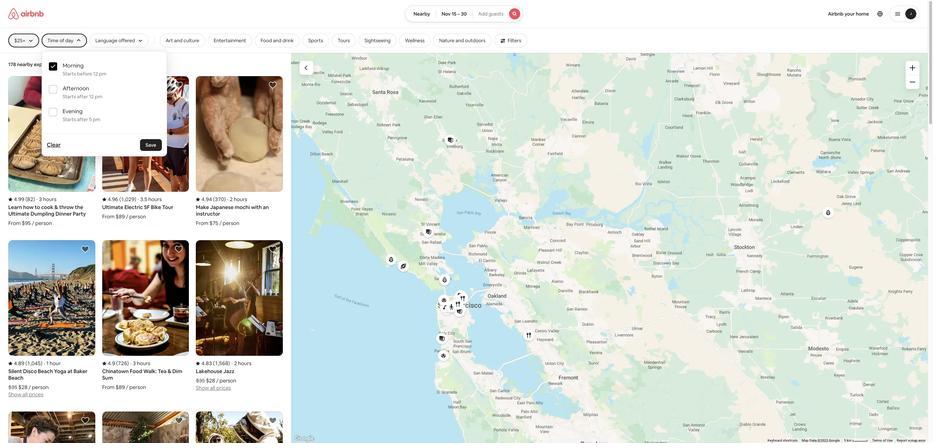 Task type: locate. For each thing, give the bounding box(es) containing it.
/
[[126, 214, 128, 220], [32, 220, 34, 227], [219, 220, 222, 227], [216, 378, 219, 385], [29, 385, 31, 391], [126, 385, 128, 391]]

beach down "1"
[[38, 369, 53, 375]]

and left "drink"
[[273, 37, 282, 44]]

nearby button
[[405, 6, 436, 22]]

/ down electric
[[126, 214, 128, 220]]

all
[[210, 385, 215, 392], [23, 392, 28, 399]]

hours inside lakehouse jazz group
[[238, 361, 252, 367]]

of left the day
[[60, 37, 64, 44]]

prices down disco
[[29, 392, 43, 399]]

pm inside the morning starts before 12 pm
[[99, 71, 106, 77]]

· 2 hours inside lakehouse jazz group
[[232, 361, 252, 367]]

map data ©2023 google
[[802, 439, 840, 443]]

food inside chinatown food walk: tea & dim sum from $89 / person
[[130, 369, 142, 375]]

starts inside the morning starts before 12 pm
[[63, 71, 76, 77]]

· 2 hours up jazz on the left of page
[[232, 361, 252, 367]]

12 for afternoon
[[89, 94, 94, 100]]

0 vertical spatial starts
[[63, 71, 76, 77]]

2 for jazz
[[234, 361, 237, 367]]

show all prices button inside lakehouse jazz group
[[196, 385, 231, 392]]

ultimate
[[102, 204, 123, 211], [8, 211, 29, 218]]

2 and from the left
[[273, 37, 282, 44]]

nature
[[440, 37, 455, 44]]

lakehouse
[[196, 369, 222, 375]]

of left use
[[883, 439, 887, 443]]

of for day
[[60, 37, 64, 44]]

0 horizontal spatial ultimate
[[8, 211, 29, 218]]

from left the $95
[[8, 220, 21, 227]]

and right nature
[[456, 37, 464, 44]]

12
[[93, 71, 98, 77], [89, 94, 94, 100]]

ultimate electric sf bike tour group
[[102, 76, 189, 220]]

lakehouse jazz $35 $28 / person show all prices
[[196, 369, 236, 392]]

$89 down chinatown
[[116, 385, 125, 391]]

starts down evening
[[63, 117, 76, 123]]

2 starts from the top
[[63, 94, 76, 100]]

before
[[77, 71, 92, 77]]

evening starts after 5 pm
[[63, 108, 100, 123]]

· inside lakehouse jazz group
[[232, 361, 233, 367]]

3
[[39, 196, 42, 203], [133, 361, 136, 367]]

/ down disco
[[29, 385, 31, 391]]

1 horizontal spatial $35
[[196, 378, 205, 385]]

evening
[[63, 108, 83, 115]]

food and drink
[[261, 37, 294, 44]]

0 horizontal spatial add to wishlist image
[[81, 81, 89, 89]]

person inside lakehouse jazz $35 $28 / person show all prices
[[220, 378, 236, 385]]

person down electric
[[129, 214, 146, 220]]

1 starts from the top
[[63, 71, 76, 77]]

4.94 out of 5 average rating,  370 reviews image
[[196, 196, 226, 203]]

2 inside make japanese mochi with an instructor group
[[230, 196, 233, 203]]

show all prices button inside "silent disco beach yoga at baker beach" group
[[8, 391, 43, 399]]

person inside the ultimate electric sf bike tour from $89 / person
[[129, 214, 146, 220]]

all inside lakehouse jazz $35 $28 / person show all prices
[[210, 385, 215, 392]]

$35 down lakehouse
[[196, 378, 205, 385]]

· up jazz on the left of page
[[232, 361, 233, 367]]

2 right (370)
[[230, 196, 233, 203]]

/ down lakehouse
[[216, 378, 219, 385]]

0 vertical spatial 12
[[93, 71, 98, 77]]

12 for morning
[[93, 71, 98, 77]]

add
[[478, 11, 488, 17]]

1
[[46, 361, 49, 367]]

after inside evening starts after 5 pm
[[77, 117, 88, 123]]

hours inside learn how to cook & throw the ultimate dumpling dinner party group
[[43, 196, 56, 203]]

food
[[261, 37, 272, 44], [130, 369, 142, 375]]

· for (1,568)
[[232, 361, 233, 367]]

cook
[[41, 204, 53, 211]]

sports
[[308, 37, 323, 44]]

· for (1,029)
[[138, 196, 139, 203]]

12 inside the morning starts before 12 pm
[[93, 71, 98, 77]]

chinatown
[[102, 369, 129, 375]]

0 vertical spatial &
[[54, 204, 58, 211]]

0 horizontal spatial show
[[8, 392, 21, 399]]

of inside dropdown button
[[60, 37, 64, 44]]

· right (370)
[[227, 196, 228, 203]]

$35 inside lakehouse jazz $35 $28 / person show all prices
[[196, 378, 205, 385]]

how
[[23, 204, 34, 211]]

pm right before
[[99, 71, 106, 77]]

5 left km
[[844, 439, 846, 443]]

3 inside chinatown food walk: tea & dim sum group
[[133, 361, 136, 367]]

0 horizontal spatial show all prices button
[[8, 391, 43, 399]]

1 vertical spatial 2
[[234, 361, 237, 367]]

1 horizontal spatial prices
[[216, 385, 231, 392]]

0 vertical spatial 3
[[39, 196, 42, 203]]

0 horizontal spatial 3
[[39, 196, 42, 203]]

after down evening
[[77, 117, 88, 123]]

1 vertical spatial pm
[[95, 94, 102, 100]]

/ right the $95
[[32, 220, 34, 227]]

food left walk:
[[130, 369, 142, 375]]

2 up jazz on the left of page
[[234, 361, 237, 367]]

starts inside evening starts after 5 pm
[[63, 117, 76, 123]]

and
[[174, 37, 183, 44], [273, 37, 282, 44], [456, 37, 464, 44]]

art
[[166, 37, 173, 44]]

after inside the afternoon starts after 12 pm
[[77, 94, 88, 100]]

hours right (1,568)
[[238, 361, 252, 367]]

add to wishlist image
[[81, 81, 89, 89], [269, 81, 277, 89], [175, 246, 183, 254]]

5 km button
[[842, 439, 871, 444]]

terms of use link
[[873, 439, 893, 443]]

$35 down the silent
[[8, 385, 17, 391]]

0 vertical spatial 2
[[230, 196, 233, 203]]

4.94
[[202, 196, 212, 203]]

3 right (726)
[[133, 361, 136, 367]]

$89 down electric
[[116, 214, 125, 220]]

pm for afternoon
[[95, 94, 102, 100]]

1 vertical spatial $89
[[116, 385, 125, 391]]

$89 inside the ultimate electric sf bike tour from $89 / person
[[116, 214, 125, 220]]

1 horizontal spatial $28
[[206, 378, 215, 385]]

show all prices button for prices
[[196, 385, 231, 392]]

0 horizontal spatial 2
[[230, 196, 233, 203]]

1 vertical spatial · 2 hours
[[232, 361, 252, 367]]

pm up evening starts after 5 pm
[[95, 94, 102, 100]]

jazz
[[223, 369, 234, 375]]

hours up mochi
[[234, 196, 247, 203]]

tours
[[338, 37, 350, 44]]

time
[[47, 37, 58, 44]]

1 horizontal spatial add to wishlist image
[[175, 246, 183, 254]]

1 horizontal spatial ultimate
[[102, 204, 123, 211]]

1 horizontal spatial food
[[261, 37, 272, 44]]

use
[[887, 439, 893, 443]]

1 vertical spatial starts
[[63, 94, 76, 100]]

0 horizontal spatial · 3 hours
[[36, 196, 56, 203]]

person down jazz on the left of page
[[220, 378, 236, 385]]

5 down the afternoon starts after 12 pm
[[89, 117, 92, 123]]

0 horizontal spatial food
[[130, 369, 142, 375]]

all down disco
[[23, 392, 28, 399]]

0 vertical spatial 5
[[89, 117, 92, 123]]

beach down 4.89
[[8, 375, 23, 382]]

0 horizontal spatial 5
[[89, 117, 92, 123]]

& right cook
[[54, 204, 58, 211]]

and inside 'button'
[[273, 37, 282, 44]]

terms
[[873, 439, 882, 443]]

1 vertical spatial 12
[[89, 94, 94, 100]]

& right tea
[[168, 369, 171, 375]]

hours for how
[[43, 196, 56, 203]]

ultimate down 4.96 in the left of the page
[[102, 204, 123, 211]]

· inside make japanese mochi with an instructor group
[[227, 196, 228, 203]]

· 2 hours
[[227, 196, 247, 203], [232, 361, 252, 367]]

hours up cook
[[43, 196, 56, 203]]

person down dumpling
[[35, 220, 52, 227]]

· left "1"
[[44, 361, 45, 367]]

1 horizontal spatial show
[[196, 385, 209, 392]]

person down walk:
[[129, 385, 146, 391]]

ultimate inside learn how to cook & throw the ultimate dumpling dinner party from $95 / person
[[8, 211, 29, 218]]

throw
[[59, 204, 74, 211]]

0 horizontal spatial prices
[[29, 392, 43, 399]]

nearby
[[17, 61, 33, 68]]

starts inside the afternoon starts after 12 pm
[[63, 94, 76, 100]]

report
[[897, 439, 908, 443]]

and right art
[[174, 37, 183, 44]]

12 inside the afternoon starts after 12 pm
[[89, 94, 94, 100]]

make
[[196, 204, 209, 211]]

show all prices button
[[196, 385, 231, 392], [8, 391, 43, 399]]

show all prices button down lakehouse
[[196, 385, 231, 392]]

2 vertical spatial pm
[[93, 117, 100, 123]]

2 after from the top
[[77, 117, 88, 123]]

2 $89 from the top
[[116, 385, 125, 391]]

and for nature
[[456, 37, 464, 44]]

· inside learn how to cook & throw the ultimate dumpling dinner party group
[[36, 196, 38, 203]]

profile element
[[532, 0, 920, 28]]

1 vertical spatial · 3 hours
[[130, 361, 150, 367]]

hours
[[43, 196, 56, 203], [148, 196, 162, 203], [234, 196, 247, 203], [137, 361, 150, 367], [238, 361, 252, 367]]

ultimate up the $95
[[8, 211, 29, 218]]

/ inside lakehouse jazz $35 $28 / person show all prices
[[216, 378, 219, 385]]

from inside chinatown food walk: tea & dim sum from $89 / person
[[102, 385, 115, 391]]

Sports button
[[303, 34, 329, 48]]

show down lakehouse
[[196, 385, 209, 392]]

keyboard shortcuts
[[768, 439, 798, 443]]

& inside learn how to cook & throw the ultimate dumpling dinner party from $95 / person
[[54, 204, 58, 211]]

· 3 hours for walk:
[[130, 361, 150, 367]]

1 horizontal spatial beach
[[38, 369, 53, 375]]

· left 3.5
[[138, 196, 139, 203]]

from down 4.96 in the left of the page
[[102, 214, 115, 220]]

Food and drink button
[[255, 34, 300, 48]]

an
[[263, 204, 269, 211]]

after
[[77, 94, 88, 100], [77, 117, 88, 123]]

· inside ultimate electric sf bike tour group
[[138, 196, 139, 203]]

1 vertical spatial 3
[[133, 361, 136, 367]]

starts down afternoon
[[63, 94, 76, 100]]

hours for food
[[137, 361, 150, 367]]

morning starts before 12 pm
[[63, 62, 106, 77]]

· 2 hours up mochi
[[227, 196, 247, 203]]

prices
[[216, 385, 231, 392], [29, 392, 43, 399]]

report a map error link
[[897, 439, 926, 443]]

1 vertical spatial after
[[77, 117, 88, 123]]

clear
[[47, 141, 61, 149]]

1 vertical spatial 5
[[844, 439, 846, 443]]

2 vertical spatial starts
[[63, 117, 76, 123]]

zoom out image
[[910, 79, 916, 85]]

all down lakehouse
[[210, 385, 215, 392]]

· 2 hours for japanese
[[227, 196, 247, 203]]

map
[[911, 439, 918, 443]]

1 horizontal spatial show all prices button
[[196, 385, 231, 392]]

0 vertical spatial $89
[[116, 214, 125, 220]]

Entertainment button
[[208, 34, 252, 48]]

12 down afternoon
[[89, 94, 94, 100]]

1 $89 from the top
[[116, 214, 125, 220]]

add to wishlist image inside "silent disco beach yoga at baker beach" group
[[81, 246, 89, 254]]

time of day
[[47, 37, 73, 44]]

/ inside chinatown food walk: tea & dim sum from $89 / person
[[126, 385, 128, 391]]

1 horizontal spatial and
[[273, 37, 282, 44]]

2 horizontal spatial and
[[456, 37, 464, 44]]

1 vertical spatial &
[[168, 369, 171, 375]]

1 and from the left
[[174, 37, 183, 44]]

prices down jazz on the left of page
[[216, 385, 231, 392]]

0 horizontal spatial $28
[[18, 385, 27, 391]]

from down sum at bottom left
[[102, 385, 115, 391]]

· inside chinatown food walk: tea & dim sum group
[[130, 361, 132, 367]]

1 horizontal spatial all
[[210, 385, 215, 392]]

3 and from the left
[[456, 37, 464, 44]]

4.83
[[202, 361, 212, 367]]

1 horizontal spatial 5
[[844, 439, 846, 443]]

person right $75
[[223, 220, 240, 227]]

person down disco
[[32, 385, 49, 391]]

silent
[[8, 369, 22, 375]]

0 horizontal spatial all
[[23, 392, 28, 399]]

1 horizontal spatial 3
[[133, 361, 136, 367]]

pm inside the afternoon starts after 12 pm
[[95, 94, 102, 100]]

0 vertical spatial of
[[60, 37, 64, 44]]

person inside the silent disco beach yoga at baker beach $35 $28 / person show all prices
[[32, 385, 49, 391]]

0 horizontal spatial and
[[174, 37, 183, 44]]

hours inside chinatown food walk: tea & dim sum group
[[137, 361, 150, 367]]

1 after from the top
[[77, 94, 88, 100]]

2 horizontal spatial add to wishlist image
[[269, 81, 277, 89]]

· right (82)
[[36, 196, 38, 203]]

of
[[60, 37, 64, 44], [883, 439, 887, 443]]

1 vertical spatial food
[[130, 369, 142, 375]]

4.94 (370)
[[202, 196, 226, 203]]

with
[[251, 204, 262, 211]]

None search field
[[405, 6, 523, 22]]

hours up walk:
[[137, 361, 150, 367]]

· 2 hours inside make japanese mochi with an instructor group
[[227, 196, 247, 203]]

$28 down disco
[[18, 385, 27, 391]]

after down afternoon
[[77, 94, 88, 100]]

add to wishlist image inside chinatown food walk: tea & dim sum group
[[175, 246, 183, 254]]

from down instructor
[[196, 220, 208, 227]]

show
[[196, 385, 209, 392], [8, 392, 21, 399]]

0 vertical spatial · 2 hours
[[227, 196, 247, 203]]

0 horizontal spatial &
[[54, 204, 58, 211]]

· 3 hours inside chinatown food walk: tea & dim sum group
[[130, 361, 150, 367]]

· 3 hours up walk:
[[130, 361, 150, 367]]

&
[[54, 204, 58, 211], [168, 369, 171, 375]]

178
[[8, 61, 16, 68]]

· for (726)
[[130, 361, 132, 367]]

1 horizontal spatial · 3 hours
[[130, 361, 150, 367]]

Art and culture button
[[160, 34, 205, 48]]

0 vertical spatial · 3 hours
[[36, 196, 56, 203]]

0 vertical spatial food
[[261, 37, 272, 44]]

$28 inside lakehouse jazz $35 $28 / person show all prices
[[206, 378, 215, 385]]

show all prices button down disco
[[8, 391, 43, 399]]

& inside chinatown food walk: tea & dim sum from $89 / person
[[168, 369, 171, 375]]

hours up bike
[[148, 196, 162, 203]]

nov 15 – 30 button
[[436, 6, 473, 22]]

starts down morning
[[63, 71, 76, 77]]

/ down chinatown
[[126, 385, 128, 391]]

show down the silent
[[8, 392, 21, 399]]

food left "drink"
[[261, 37, 272, 44]]

3 inside learn how to cook & throw the ultimate dumpling dinner party group
[[39, 196, 42, 203]]

1 horizontal spatial of
[[883, 439, 887, 443]]

· right (726)
[[130, 361, 132, 367]]

$75
[[210, 220, 218, 227]]

4.89
[[14, 361, 24, 367]]

2
[[230, 196, 233, 203], [234, 361, 237, 367]]

wellness
[[405, 37, 425, 44]]

lakehouse jazz group
[[196, 241, 283, 392]]

of for use
[[883, 439, 887, 443]]

0 vertical spatial pm
[[99, 71, 106, 77]]

instructor
[[196, 211, 220, 218]]

· 3 hours up cook
[[36, 196, 56, 203]]

2 inside lakehouse jazz group
[[234, 361, 237, 367]]

0 horizontal spatial of
[[60, 37, 64, 44]]

add to wishlist image
[[175, 81, 183, 89], [81, 246, 89, 254], [269, 246, 277, 254], [81, 417, 89, 426], [175, 417, 183, 426], [269, 417, 277, 426]]

1 vertical spatial of
[[883, 439, 887, 443]]

3 starts from the top
[[63, 117, 76, 123]]

/ right $75
[[219, 220, 222, 227]]

add to wishlist image inside lakehouse jazz group
[[269, 246, 277, 254]]

add to wishlist image inside ultimate electric sf bike tour group
[[175, 81, 183, 89]]

5 inside button
[[844, 439, 846, 443]]

all inside the silent disco beach yoga at baker beach $35 $28 / person show all prices
[[23, 392, 28, 399]]

0 vertical spatial after
[[77, 94, 88, 100]]

hours inside make japanese mochi with an instructor group
[[234, 196, 247, 203]]

4.96 out of 5 average rating,  1,029 reviews image
[[102, 196, 136, 203]]

hours inside ultimate electric sf bike tour group
[[148, 196, 162, 203]]

zoom in image
[[910, 65, 916, 71]]

$95
[[22, 220, 31, 227]]

Tours button
[[332, 34, 356, 48]]

disco
[[23, 369, 37, 375]]

1 horizontal spatial 2
[[234, 361, 237, 367]]

show inside lakehouse jazz $35 $28 / person show all prices
[[196, 385, 209, 392]]

hours for electric
[[148, 196, 162, 203]]

12 right before
[[93, 71, 98, 77]]

0 horizontal spatial $35
[[8, 385, 17, 391]]

/ inside the silent disco beach yoga at baker beach $35 $28 / person show all prices
[[29, 385, 31, 391]]

pm down the afternoon starts after 12 pm
[[93, 117, 100, 123]]

15
[[452, 11, 457, 17]]

$28
[[206, 378, 215, 385], [18, 385, 27, 391]]

· 3 hours inside learn how to cook & throw the ultimate dumpling dinner party group
[[36, 196, 56, 203]]

3 up to
[[39, 196, 42, 203]]

(1,568)
[[213, 361, 230, 367]]

1 horizontal spatial &
[[168, 369, 171, 375]]

pm inside evening starts after 5 pm
[[93, 117, 100, 123]]

4.83 out of 5 average rating,  1,568 reviews image
[[196, 361, 230, 367]]

hours for japanese
[[234, 196, 247, 203]]

· inside "silent disco beach yoga at baker beach" group
[[44, 361, 45, 367]]

from
[[102, 214, 115, 220], [8, 220, 21, 227], [196, 220, 208, 227], [102, 385, 115, 391]]

$28 down lakehouse
[[206, 378, 215, 385]]

dumpling
[[31, 211, 54, 218]]



Task type: vqa. For each thing, say whether or not it's contained in the screenshot.
Your search on the left top of the page
no



Task type: describe. For each thing, give the bounding box(es) containing it.
clear button
[[43, 138, 64, 152]]

©2023
[[818, 439, 829, 443]]

guests
[[489, 11, 504, 17]]

sightseeing
[[365, 37, 391, 44]]

4.83 (1,568)
[[202, 361, 230, 367]]

$35 inside the silent disco beach yoga at baker beach $35 $28 / person show all prices
[[8, 385, 17, 391]]

report a map error
[[897, 439, 926, 443]]

afternoon starts after 12 pm
[[63, 85, 102, 100]]

5 km
[[844, 439, 853, 443]]

after for afternoon
[[77, 94, 88, 100]]

silent disco beach yoga at baker beach group
[[8, 241, 95, 399]]

4.89 (1,045)
[[14, 361, 42, 367]]

· 1 hour
[[44, 361, 61, 367]]

ultimate inside the ultimate electric sf bike tour from $89 / person
[[102, 204, 123, 211]]

$28 inside the silent disco beach yoga at baker beach $35 $28 / person show all prices
[[18, 385, 27, 391]]

shortcuts
[[783, 439, 798, 443]]

make japanese mochi with an instructor from $75 / person
[[196, 204, 269, 227]]

time of day button
[[42, 34, 87, 48]]

Nature and outdoors button
[[434, 34, 492, 48]]

the
[[75, 204, 83, 211]]

outdoors
[[465, 37, 486, 44]]

afternoon
[[63, 85, 89, 92]]

/ inside make japanese mochi with an instructor from $75 / person
[[219, 220, 222, 227]]

and for art
[[174, 37, 183, 44]]

show all prices button for $28
[[8, 391, 43, 399]]

pm for evening
[[93, 117, 100, 123]]

learn how to cook & throw the ultimate dumpling dinner party from $95 / person
[[8, 204, 86, 227]]

and for food
[[273, 37, 282, 44]]

· 3 hours for to
[[36, 196, 56, 203]]

$89 inside chinatown food walk: tea & dim sum from $89 / person
[[116, 385, 125, 391]]

Wellness button
[[399, 34, 431, 48]]

pm for morning
[[99, 71, 106, 77]]

keyboard shortcuts button
[[768, 439, 798, 444]]

baker
[[74, 369, 88, 375]]

from inside learn how to cook & throw the ultimate dumpling dinner party from $95 / person
[[8, 220, 21, 227]]

& for dim
[[168, 369, 171, 375]]

chinatown food walk: tea & dim sum from $89 / person
[[102, 369, 182, 391]]

show inside the silent disco beach yoga at baker beach $35 $28 / person show all prices
[[8, 392, 21, 399]]

nearby
[[414, 11, 430, 17]]

person inside learn how to cook & throw the ultimate dumpling dinner party from $95 / person
[[35, 220, 52, 227]]

4.99 out of 5 average rating,  82 reviews image
[[8, 196, 35, 203]]

terms of use
[[873, 439, 893, 443]]

make japanese mochi with an instructor group
[[196, 76, 283, 227]]

save button
[[140, 139, 162, 151]]

/ inside the ultimate electric sf bike tour from $89 / person
[[126, 214, 128, 220]]

map
[[802, 439, 809, 443]]

–
[[458, 11, 460, 17]]

sum
[[102, 375, 113, 382]]

tour
[[162, 204, 173, 211]]

ultimate electric sf bike tour from $89 / person
[[102, 204, 173, 220]]

/ inside learn how to cook & throw the ultimate dumpling dinner party from $95 / person
[[32, 220, 34, 227]]

japanese
[[210, 204, 234, 211]]

· for (370)
[[227, 196, 228, 203]]

person inside chinatown food walk: tea & dim sum from $89 / person
[[129, 385, 146, 391]]

a
[[909, 439, 910, 443]]

· 2 hours for jazz
[[232, 361, 252, 367]]

entertainment
[[214, 37, 246, 44]]

mochi
[[235, 204, 250, 211]]

3 for (82)
[[39, 196, 42, 203]]

& for throw
[[54, 204, 58, 211]]

sf
[[144, 204, 150, 211]]

data
[[810, 439, 817, 443]]

km
[[847, 439, 852, 443]]

4.89 out of 5 average rating,  1,045 reviews image
[[8, 361, 42, 367]]

google
[[829, 439, 840, 443]]

bike
[[151, 204, 161, 211]]

Sightseeing button
[[359, 34, 397, 48]]

4.9
[[108, 361, 115, 367]]

4.96 (1,029)
[[108, 196, 136, 203]]

at
[[67, 369, 73, 375]]

hour
[[50, 361, 61, 367]]

tea
[[158, 369, 167, 375]]

4.99
[[14, 196, 24, 203]]

morning
[[63, 62, 84, 69]]

from inside make japanese mochi with an instructor from $75 / person
[[196, 220, 208, 227]]

chinatown food walk: tea & dim sum group
[[102, 241, 189, 391]]

4.9 out of 5 average rating,  726 reviews image
[[102, 361, 129, 367]]

silent disco beach yoga at baker beach $35 $28 / person show all prices
[[8, 369, 88, 399]]

google map
showing 24 experiences. region
[[291, 53, 928, 444]]

learn how to cook & throw the ultimate dumpling dinner party group
[[8, 76, 95, 227]]

error
[[919, 439, 926, 443]]

save
[[146, 142, 156, 148]]

nov 15 – 30
[[442, 11, 467, 17]]

(1,029)
[[119, 196, 136, 203]]

food inside food and drink 'button'
[[261, 37, 272, 44]]

· 3.5 hours
[[138, 196, 162, 203]]

add to wishlist image for chinatown food walk: tea & dim sum from $89 / person
[[175, 246, 183, 254]]

add guests
[[478, 11, 504, 17]]

culture
[[184, 37, 199, 44]]

day
[[65, 37, 73, 44]]

learn
[[8, 204, 22, 211]]

4.96
[[108, 196, 118, 203]]

178 nearby experiences
[[8, 61, 62, 68]]

add to wishlist image for learn how to cook & throw the ultimate dumpling dinner party from $95 / person
[[81, 81, 89, 89]]

nov
[[442, 11, 451, 17]]

person inside make japanese mochi with an instructor from $75 / person
[[223, 220, 240, 227]]

5 inside evening starts after 5 pm
[[89, 117, 92, 123]]

drink
[[283, 37, 294, 44]]

· for (1,045)
[[44, 361, 45, 367]]

after for evening
[[77, 117, 88, 123]]

starts for morning
[[63, 71, 76, 77]]

electric
[[124, 204, 143, 211]]

(1,045)
[[25, 361, 42, 367]]

add to wishlist image for make japanese mochi with an instructor from $75 / person
[[269, 81, 277, 89]]

google image
[[293, 435, 316, 444]]

starts for evening
[[63, 117, 76, 123]]

· for (82)
[[36, 196, 38, 203]]

prices inside lakehouse jazz $35 $28 / person show all prices
[[216, 385, 231, 392]]

walk:
[[143, 369, 157, 375]]

2 for japanese
[[230, 196, 233, 203]]

(82)
[[25, 196, 35, 203]]

4.99 (82)
[[14, 196, 35, 203]]

from inside the ultimate electric sf bike tour from $89 / person
[[102, 214, 115, 220]]

yoga
[[54, 369, 66, 375]]

art and culture
[[166, 37, 199, 44]]

hours for jazz
[[238, 361, 252, 367]]

3 for (726)
[[133, 361, 136, 367]]

add guests button
[[473, 6, 523, 22]]

starts for afternoon
[[63, 94, 76, 100]]

none search field containing nearby
[[405, 6, 523, 22]]

prices inside the silent disco beach yoga at baker beach $35 $28 / person show all prices
[[29, 392, 43, 399]]

(726)
[[116, 361, 129, 367]]

0 horizontal spatial beach
[[8, 375, 23, 382]]

to
[[35, 204, 40, 211]]

dim
[[172, 369, 182, 375]]



